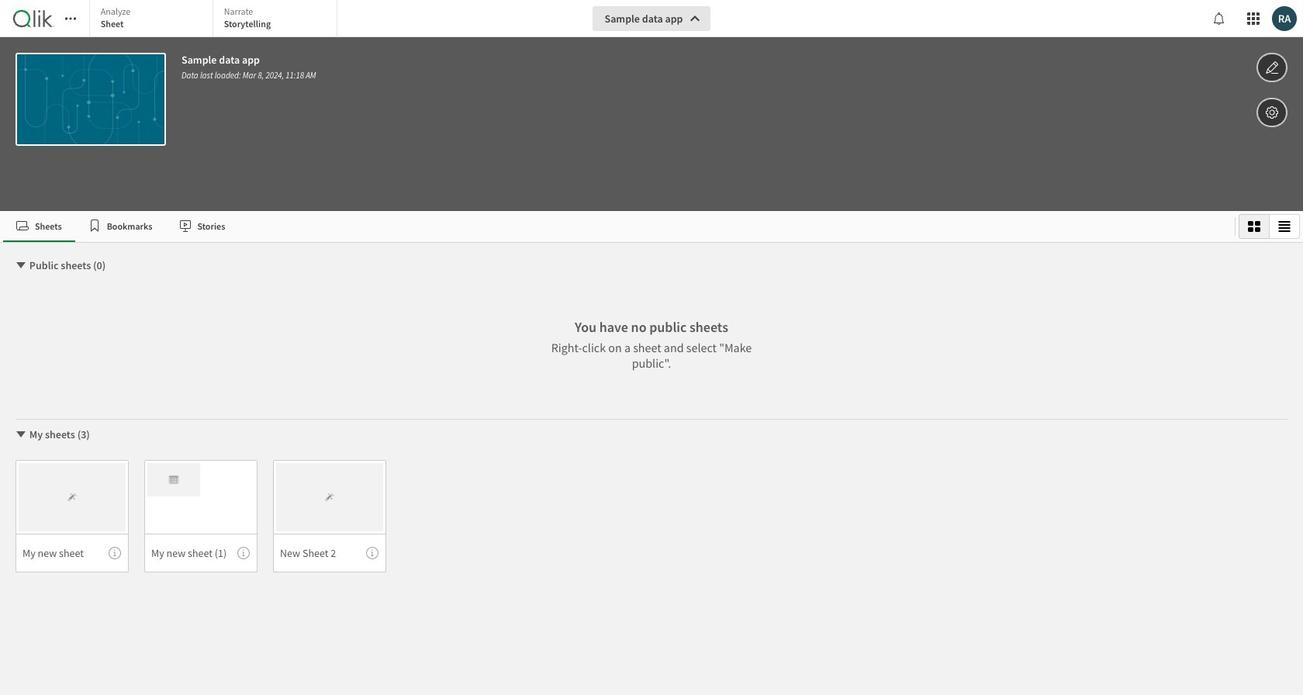 Task type: describe. For each thing, give the bounding box(es) containing it.
0 vertical spatial tab list
[[89, 0, 341, 39]]

menu item for new sheet 2 sheet is selected. press the spacebar or enter key to open new sheet 2 sheet. use the right and left arrow keys to navigate. element
[[273, 534, 387, 573]]

edit image
[[1266, 58, 1280, 77]]

list view image
[[1279, 220, 1292, 233]]

tooltip for my new sheet (1) sheet is selected. press the spacebar or enter key to open my new sheet (1) sheet. use the right and left arrow keys to navigate. "element" at the bottom
[[238, 547, 250, 560]]

menu item for my new sheet (1) sheet is selected. press the spacebar or enter key to open my new sheet (1) sheet. use the right and left arrow keys to navigate. "element" at the bottom
[[144, 534, 258, 573]]

my new sheet (1) sheet is selected. press the spacebar or enter key to open my new sheet (1) sheet. use the right and left arrow keys to navigate. element
[[144, 460, 258, 573]]



Task type: locate. For each thing, give the bounding box(es) containing it.
grid view image
[[1249, 220, 1261, 233]]

1 tooltip from the left
[[109, 547, 121, 560]]

app options image
[[1266, 103, 1280, 122]]

2 horizontal spatial tooltip
[[366, 547, 379, 560]]

0 horizontal spatial menu item
[[16, 534, 129, 573]]

new sheet 2 sheet is selected. press the spacebar or enter key to open new sheet 2 sheet. use the right and left arrow keys to navigate. element
[[273, 460, 387, 573]]

collapse image
[[15, 259, 27, 272]]

tooltip
[[109, 547, 121, 560], [238, 547, 250, 560], [366, 547, 379, 560]]

collapse image
[[15, 428, 27, 441]]

3 tooltip from the left
[[366, 547, 379, 560]]

toolbar
[[0, 0, 1304, 211]]

tooltip inside my new sheet sheet is selected. press the spacebar or enter key to open my new sheet sheet. use the right and left arrow keys to navigate. element
[[109, 547, 121, 560]]

1 horizontal spatial tooltip
[[238, 547, 250, 560]]

tooltip for new sheet 2 sheet is selected. press the spacebar or enter key to open new sheet 2 sheet. use the right and left arrow keys to navigate. element
[[366, 547, 379, 560]]

2 horizontal spatial menu item
[[273, 534, 387, 573]]

my new sheet sheet is selected. press the spacebar or enter key to open my new sheet sheet. use the right and left arrow keys to navigate. element
[[16, 460, 129, 573]]

3 menu item from the left
[[273, 534, 387, 573]]

tooltip for my new sheet sheet is selected. press the spacebar or enter key to open my new sheet sheet. use the right and left arrow keys to navigate. element
[[109, 547, 121, 560]]

1 menu item from the left
[[16, 534, 129, 573]]

application
[[0, 0, 1304, 695]]

tooltip inside new sheet 2 sheet is selected. press the spacebar or enter key to open new sheet 2 sheet. use the right and left arrow keys to navigate. element
[[366, 547, 379, 560]]

tooltip inside my new sheet (1) sheet is selected. press the spacebar or enter key to open my new sheet (1) sheet. use the right and left arrow keys to navigate. "element"
[[238, 547, 250, 560]]

1 horizontal spatial menu item
[[144, 534, 258, 573]]

group
[[1240, 214, 1301, 239]]

tab list
[[89, 0, 341, 39], [3, 211, 1229, 242]]

2 tooltip from the left
[[238, 547, 250, 560]]

2 menu item from the left
[[144, 534, 258, 573]]

0 horizontal spatial tooltip
[[109, 547, 121, 560]]

1 vertical spatial tab list
[[3, 211, 1229, 242]]

menu item
[[16, 534, 129, 573], [144, 534, 258, 573], [273, 534, 387, 573]]

menu item for my new sheet sheet is selected. press the spacebar or enter key to open my new sheet sheet. use the right and left arrow keys to navigate. element
[[16, 534, 129, 573]]



Task type: vqa. For each thing, say whether or not it's contained in the screenshot.
tooltip within the My new sheet sheet is selected. Press the Spacebar or Enter key to open My new sheet sheet. Use the right and left arrow keys to navigate. element
yes



